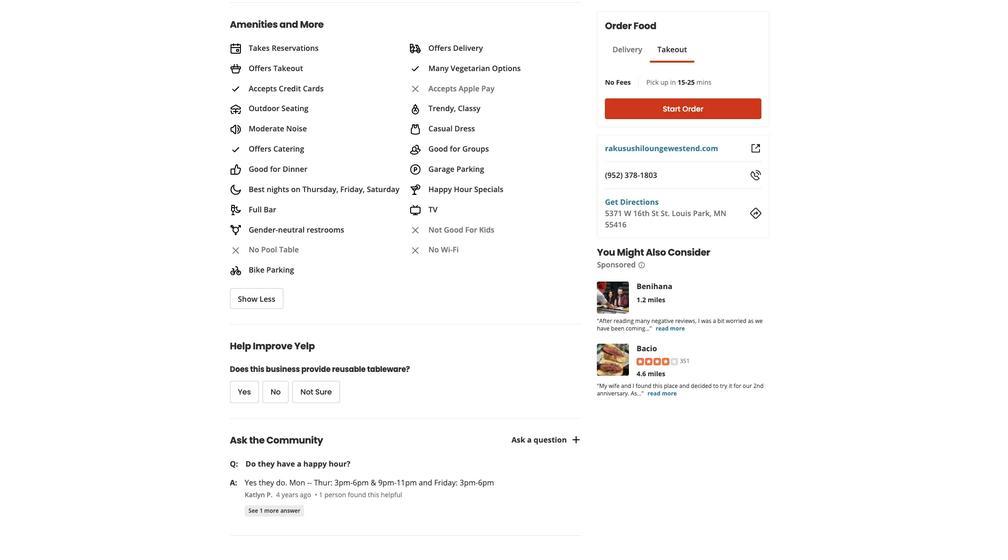 Task type: describe. For each thing, give the bounding box(es) containing it.
have inside "after reading many negative reviews, i was a bit worried as we have been coming…"
[[597, 325, 610, 333]]

parking for garage parking
[[456, 164, 484, 174]]

amenities and more element
[[215, 2, 589, 309]]

24 ambience v2 image
[[410, 104, 421, 115]]

1 6pm from the left
[[353, 478, 369, 488]]

bacio
[[637, 344, 657, 354]]

no for no wi-fi
[[428, 245, 439, 255]]

378-
[[625, 170, 640, 181]]

found inside the ask the community element
[[348, 491, 366, 500]]

0 vertical spatial 1
[[319, 491, 323, 500]]

2 6pm from the left
[[478, 478, 494, 488]]

24 gender neutral v2 image
[[230, 225, 241, 236]]

a:
[[230, 478, 237, 488]]

24 checkmark v2 image for accepts
[[230, 83, 241, 95]]

for for dinner
[[270, 164, 281, 174]]

happy
[[428, 184, 452, 195]]

gender-
[[249, 225, 278, 235]]

groups
[[462, 144, 489, 154]]

coming…"
[[626, 325, 652, 333]]

anniversary.
[[597, 390, 629, 398]]

show
[[238, 294, 258, 304]]

i inside "my wife and i found this place and decided to try it for our 2nd anniversary. as…"
[[633, 382, 634, 390]]

directions
[[620, 197, 659, 207]]

table
[[279, 245, 299, 255]]

vegetarian
[[451, 63, 490, 73]]

friday,
[[340, 184, 365, 195]]

24 checkmark v2 image for offers
[[230, 144, 241, 155]]

see 1 more answer link
[[245, 506, 304, 517]]

good for groups
[[428, 144, 489, 154]]

start order
[[663, 103, 703, 114]]

24 sound on v2 image
[[230, 124, 241, 135]]

rakusushiloungewestend.com link
[[605, 143, 718, 154]]

no pool table
[[249, 245, 299, 255]]

catering
[[273, 144, 304, 154]]

1 person found this helpful
[[319, 491, 402, 500]]

see 1 more answer
[[249, 507, 300, 515]]

24 shopping v2 image
[[230, 63, 241, 75]]

order food
[[605, 19, 656, 33]]

for
[[465, 225, 477, 235]]

(952)
[[605, 170, 623, 181]]

24 close v2 image for not
[[410, 225, 421, 236]]

miles inside the benihana 1.2 miles
[[648, 296, 665, 305]]

question
[[534, 435, 567, 446]]

do.
[[276, 478, 287, 488]]

0 horizontal spatial order
[[605, 19, 632, 33]]

no for no pool table
[[249, 245, 259, 255]]

place
[[664, 382, 678, 390]]

takeout inside tab list
[[657, 44, 687, 55]]

been
[[611, 325, 624, 333]]

accepts for accepts credit cards
[[249, 83, 277, 94]]

1 3pm- from the left
[[334, 478, 353, 488]]

read more for bacio
[[648, 390, 677, 398]]

24 close v2 image for no
[[410, 245, 421, 256]]

2 3pm- from the left
[[460, 478, 478, 488]]

24 groups v2 image
[[410, 144, 421, 155]]

decided
[[691, 382, 712, 390]]

24 nightlife v2 image
[[230, 205, 241, 216]]

accepts for accepts apple pay
[[428, 83, 457, 94]]

pay
[[481, 83, 494, 94]]

nights
[[267, 184, 289, 195]]

1 horizontal spatial delivery
[[612, 44, 642, 55]]

11pm
[[397, 478, 417, 488]]

0 horizontal spatial a
[[297, 459, 301, 470]]

read more link for benihana
[[656, 325, 685, 333]]

24 phone v2 image
[[750, 170, 761, 181]]

benihana image
[[597, 282, 629, 314]]

2 miles from the top
[[648, 370, 665, 378]]

1 inside "link"
[[260, 507, 263, 515]]

pool
[[261, 245, 277, 255]]

group inside help improve yelp element
[[230, 381, 515, 404]]

not sure button
[[292, 381, 340, 404]]

24 parking v2 image
[[410, 164, 421, 176]]

2 - from the left
[[310, 478, 312, 488]]

24 like v2 image
[[230, 164, 241, 176]]

friday:
[[434, 478, 458, 488]]

and right wife
[[621, 382, 631, 390]]

help improve yelp
[[230, 340, 315, 353]]

also
[[646, 246, 666, 259]]

55416
[[605, 220, 626, 230]]

24 close v2 image for accepts
[[410, 83, 421, 95]]

not good for kids
[[428, 225, 494, 235]]

no for no
[[271, 387, 281, 398]]

mon
[[289, 478, 305, 488]]

order inside button
[[682, 103, 703, 114]]

"my wife and i found this place and decided to try it for our 2nd anniversary. as…"
[[597, 382, 764, 398]]

trendy, classy
[[428, 103, 480, 114]]

apple
[[459, 83, 479, 94]]

help improve yelp element
[[215, 324, 582, 404]]

yes button
[[230, 381, 259, 404]]

tv
[[428, 204, 437, 215]]

351
[[680, 357, 690, 365]]

read more for benihana
[[656, 325, 685, 333]]

sure
[[315, 387, 332, 398]]

no wi-fi
[[428, 245, 459, 255]]

offers for offers catering
[[249, 144, 271, 154]]

found inside "my wife and i found this place and decided to try it for our 2nd anniversary. as…"
[[636, 382, 651, 390]]

moderate
[[249, 124, 284, 134]]

offers takeout
[[249, 63, 303, 73]]

24 television v2 image
[[410, 205, 421, 216]]

accepts credit cards
[[249, 83, 324, 94]]

ago
[[300, 491, 311, 500]]

ask the community
[[230, 434, 323, 447]]

this inside "my wife and i found this place and decided to try it for our 2nd anniversary. as…"
[[653, 382, 662, 390]]

24 directions v2 image
[[750, 208, 761, 219]]

(952) 378-1803
[[605, 170, 657, 181]]

restrooms
[[307, 225, 344, 235]]

katlyn p.
[[245, 491, 273, 500]]

they for do
[[258, 459, 275, 470]]

ask for ask the community
[[230, 434, 247, 447]]

24 bicycle v2 image
[[230, 265, 241, 277]]

more inside "link"
[[264, 507, 279, 515]]

cards
[[303, 83, 324, 94]]

outdoor seating
[[249, 103, 308, 114]]

show less
[[238, 294, 275, 304]]

answer
[[280, 507, 300, 515]]

moderate noise
[[249, 124, 307, 134]]

worried
[[726, 317, 746, 325]]

you might also consider
[[597, 246, 710, 259]]

benihana link
[[637, 281, 672, 292]]

more for benihana
[[670, 325, 685, 333]]

neutral
[[278, 225, 305, 235]]

was
[[701, 317, 711, 325]]

does
[[230, 364, 249, 375]]

outdoor
[[249, 103, 280, 114]]

bacio link
[[637, 344, 657, 354]]

yes for yes they do. mon -- thur: 3pm-6pm & 9pm-11pm and friday: 3pm-6pm
[[245, 478, 257, 488]]

and right place
[[679, 382, 689, 390]]

takes reservations
[[249, 43, 319, 53]]

full bar
[[249, 204, 276, 215]]

15-
[[678, 78, 687, 87]]

years
[[282, 491, 298, 500]]

offers for offers takeout
[[249, 63, 271, 73]]

24 order v2 image
[[410, 43, 421, 54]]

"after reading many negative reviews, i was a bit worried as we have been coming…"
[[597, 317, 763, 333]]

16 info v2 image
[[638, 262, 645, 269]]

start order button
[[605, 99, 761, 119]]

and left more
[[280, 18, 298, 31]]

park,
[[693, 208, 712, 219]]

read more link for bacio
[[648, 390, 677, 398]]

community
[[266, 434, 323, 447]]



Task type: locate. For each thing, give the bounding box(es) containing it.
4.6 miles
[[637, 370, 665, 378]]

0 vertical spatial good
[[428, 144, 448, 154]]

hour?
[[329, 459, 350, 470]]

1 - from the left
[[307, 478, 310, 488]]

a left bit on the right bottom
[[713, 317, 716, 325]]

a left question
[[527, 435, 532, 446]]

do they have a happy hour?
[[246, 459, 350, 470]]

1 24 close v2 image from the top
[[410, 83, 421, 95]]

0 vertical spatial read more link
[[656, 325, 685, 333]]

2 horizontal spatial for
[[734, 382, 741, 390]]

options
[[492, 63, 521, 73]]

0 vertical spatial offers
[[428, 43, 451, 53]]

0 horizontal spatial 6pm
[[353, 478, 369, 488]]

noise
[[286, 124, 307, 134]]

takeout inside 'amenities and more' element
[[273, 63, 303, 73]]

found
[[636, 382, 651, 390], [348, 491, 366, 500]]

0 vertical spatial read more
[[656, 325, 685, 333]]

24 checkmark v2 image for many
[[410, 63, 421, 75]]

fi
[[453, 245, 459, 255]]

24 happy hour v2 image
[[410, 184, 421, 196]]

24 external link v2 image
[[750, 143, 761, 154]]

have left been
[[597, 325, 610, 333]]

24 close v2 image for no
[[230, 245, 241, 256]]

read for benihana
[[656, 325, 669, 333]]

1 vertical spatial yes
[[245, 478, 257, 488]]

1 horizontal spatial parking
[[456, 164, 484, 174]]

1 vertical spatial for
[[270, 164, 281, 174]]

2 vertical spatial for
[[734, 382, 741, 390]]

delivery inside 'amenities and more' element
[[453, 43, 483, 53]]

no fees
[[605, 78, 631, 87]]

they right do
[[258, 459, 275, 470]]

ask
[[230, 434, 247, 447], [512, 435, 525, 446]]

24 close v2 image up '24 ambience v2' icon
[[410, 83, 421, 95]]

not left the sure
[[300, 387, 313, 398]]

no for no fees
[[605, 78, 614, 87]]

0 horizontal spatial 24 close v2 image
[[230, 245, 241, 256]]

yelp
[[294, 340, 315, 353]]

garage parking
[[428, 164, 484, 174]]

negative
[[651, 317, 674, 325]]

yes for yes
[[238, 387, 251, 398]]

1 horizontal spatial found
[[636, 382, 651, 390]]

1 horizontal spatial 24 close v2 image
[[410, 225, 421, 236]]

1 horizontal spatial 1
[[319, 491, 323, 500]]

24 checkmark v2 image up 24 like v2 image
[[230, 144, 241, 155]]

not
[[428, 225, 442, 235], [300, 387, 313, 398]]

1 right see
[[260, 507, 263, 515]]

hour
[[454, 184, 472, 195]]

ask for ask a question
[[512, 435, 525, 446]]

up
[[660, 78, 668, 87]]

1 horizontal spatial ask
[[512, 435, 525, 446]]

order left the food on the right top of the page
[[605, 19, 632, 33]]

accepts
[[249, 83, 277, 94], [428, 83, 457, 94]]

1 vertical spatial a
[[527, 435, 532, 446]]

bacio image
[[597, 344, 629, 376]]

0 horizontal spatial not
[[300, 387, 313, 398]]

consider
[[668, 246, 710, 259]]

1 vertical spatial have
[[277, 459, 295, 470]]

not down tv
[[428, 225, 442, 235]]

offers up many in the left of the page
[[428, 43, 451, 53]]

trendy,
[[428, 103, 456, 114]]

yes inside button
[[238, 387, 251, 398]]

parking for bike parking
[[266, 265, 294, 275]]

read
[[656, 325, 669, 333], [648, 390, 660, 398]]

3pm- right the friday:
[[460, 478, 478, 488]]

a left "happy"
[[297, 459, 301, 470]]

0 horizontal spatial found
[[348, 491, 366, 500]]

1 horizontal spatial have
[[597, 325, 610, 333]]

1 accepts from the left
[[249, 83, 277, 94]]

1 horizontal spatial 6pm
[[478, 478, 494, 488]]

2 vertical spatial offers
[[249, 144, 271, 154]]

2 vertical spatial a
[[297, 459, 301, 470]]

bar
[[264, 204, 276, 215]]

2 horizontal spatial this
[[653, 382, 662, 390]]

1 horizontal spatial order
[[682, 103, 703, 114]]

1 horizontal spatial this
[[368, 491, 379, 500]]

amenities
[[230, 18, 278, 31]]

miles down 4 star rating image
[[648, 370, 665, 378]]

1 horizontal spatial takeout
[[657, 44, 687, 55]]

get directions link
[[605, 197, 659, 207]]

a inside ask a question link
[[527, 435, 532, 446]]

0 vertical spatial found
[[636, 382, 651, 390]]

1 vertical spatial 1
[[260, 507, 263, 515]]

1 vertical spatial i
[[633, 382, 634, 390]]

0 vertical spatial they
[[258, 459, 275, 470]]

1 horizontal spatial not
[[428, 225, 442, 235]]

many vegetarian options
[[428, 63, 521, 73]]

1 vertical spatial takeout
[[273, 63, 303, 73]]

and right the 11pm
[[419, 478, 432, 488]]

0 vertical spatial 24 close v2 image
[[410, 83, 421, 95]]

24 add v2 image
[[571, 435, 582, 446]]

0 horizontal spatial ask
[[230, 434, 247, 447]]

3pm- up person
[[334, 478, 353, 488]]

for for groups
[[450, 144, 460, 154]]

more left was at right bottom
[[670, 325, 685, 333]]

for left dinner
[[270, 164, 281, 174]]

more down p.
[[264, 507, 279, 515]]

not for not sure
[[300, 387, 313, 398]]

2 horizontal spatial a
[[713, 317, 716, 325]]

24 close v2 image left no wi-fi
[[410, 245, 421, 256]]

happy
[[303, 459, 327, 470]]

0 vertical spatial takeout
[[657, 44, 687, 55]]

1 horizontal spatial a
[[527, 435, 532, 446]]

24 reservation v2 image
[[230, 43, 241, 54]]

1 horizontal spatial accepts
[[428, 83, 457, 94]]

1 vertical spatial not
[[300, 387, 313, 398]]

this left place
[[653, 382, 662, 390]]

-
[[307, 478, 310, 488], [310, 478, 312, 488]]

2 vertical spatial this
[[368, 491, 379, 500]]

have
[[597, 325, 610, 333], [277, 459, 295, 470]]

2 accepts from the left
[[428, 83, 457, 94]]

katlyn
[[245, 491, 265, 500]]

it
[[729, 382, 732, 390]]

dress
[[455, 124, 475, 134]]

happy hour specials
[[428, 184, 503, 195]]

1 miles from the top
[[648, 296, 665, 305]]

fees
[[616, 78, 631, 87]]

show less button
[[230, 289, 283, 309]]

1 down thur:
[[319, 491, 323, 500]]

good for good for groups
[[428, 144, 448, 154]]

and
[[280, 18, 298, 31], [621, 382, 631, 390], [679, 382, 689, 390], [419, 478, 432, 488]]

4
[[276, 491, 280, 500]]

sponsored
[[597, 260, 636, 270]]

1 vertical spatial parking
[[266, 265, 294, 275]]

not inside button
[[300, 387, 313, 398]]

yes they do. mon -- thur: 3pm-6pm & 9pm-11pm and friday: 3pm-6pm
[[245, 478, 494, 488]]

tableware?
[[367, 364, 410, 375]]

not for not good for kids
[[428, 225, 442, 235]]

i inside "after reading many negative reviews, i was a bit worried as we have been coming…"
[[698, 317, 700, 325]]

tab list containing delivery
[[605, 44, 695, 63]]

16th
[[633, 208, 650, 219]]

delivery down 'order food'
[[612, 44, 642, 55]]

group
[[230, 381, 515, 404]]

a inside "after reading many negative reviews, i was a bit worried as we have been coming…"
[[713, 317, 716, 325]]

i left was at right bottom
[[698, 317, 700, 325]]

1.2
[[637, 296, 646, 305]]

offers for offers delivery
[[428, 43, 451, 53]]

1 horizontal spatial i
[[698, 317, 700, 325]]

business
[[266, 364, 300, 375]]

get directions 5371 w 16th st st. louis park, mn 55416
[[605, 197, 726, 230]]

more down 4.6 miles at the bottom right of the page
[[662, 390, 677, 398]]

yes inside the ask the community element
[[245, 478, 257, 488]]

1 vertical spatial 24 checkmark v2 image
[[230, 83, 241, 95]]

yes up "katlyn"
[[245, 478, 257, 488]]

ask a question
[[512, 435, 567, 446]]

0 horizontal spatial takeout
[[273, 63, 303, 73]]

no inside button
[[271, 387, 281, 398]]

parking down no pool table
[[266, 265, 294, 275]]

0 vertical spatial more
[[670, 325, 685, 333]]

1 vertical spatial offers
[[249, 63, 271, 73]]

not sure
[[300, 387, 332, 398]]

24 close v2 image down 24 television v2 image in the left top of the page
[[410, 225, 421, 236]]

for
[[450, 144, 460, 154], [270, 164, 281, 174], [734, 382, 741, 390]]

5371
[[605, 208, 622, 219]]

1803
[[640, 170, 657, 181]]

takeout tab panel
[[605, 63, 695, 66]]

read right as…"
[[648, 390, 660, 398]]

garage
[[428, 164, 454, 174]]

no left 'wi-'
[[428, 245, 439, 255]]

3pm-
[[334, 478, 353, 488], [460, 478, 478, 488]]

mn
[[714, 208, 726, 219]]

1 vertical spatial 24 close v2 image
[[410, 245, 421, 256]]

thursday,
[[302, 184, 338, 195]]

0 horizontal spatial accepts
[[249, 83, 277, 94]]

2 vertical spatial more
[[264, 507, 279, 515]]

6pm
[[353, 478, 369, 488], [478, 478, 494, 488]]

mins
[[697, 78, 712, 87]]

read more link down 4.6 miles at the bottom right of the page
[[648, 390, 677, 398]]

read for bacio
[[648, 390, 660, 398]]

good left for
[[444, 225, 463, 235]]

ask left the
[[230, 434, 247, 447]]

read more down 4.6 miles at the bottom right of the page
[[648, 390, 677, 398]]

25
[[687, 78, 695, 87]]

4 star rating image
[[637, 358, 678, 366]]

2 vertical spatial 24 checkmark v2 image
[[230, 144, 241, 155]]

0 vertical spatial have
[[597, 325, 610, 333]]

0 horizontal spatial 1
[[260, 507, 263, 515]]

0 horizontal spatial for
[[270, 164, 281, 174]]

- right mon
[[307, 478, 310, 488]]

1
[[319, 491, 323, 500], [260, 507, 263, 515]]

0 horizontal spatial have
[[277, 459, 295, 470]]

amenities and more
[[230, 18, 324, 31]]

0 vertical spatial 24 checkmark v2 image
[[410, 63, 421, 75]]

have inside the ask the community element
[[277, 459, 295, 470]]

miles down benihana
[[648, 296, 665, 305]]

0 vertical spatial order
[[605, 19, 632, 33]]

0 horizontal spatial this
[[250, 364, 264, 375]]

24 casual v2 image
[[410, 124, 421, 135]]

helpful
[[381, 491, 402, 500]]

i right wife
[[633, 382, 634, 390]]

found down yes they do. mon -- thur: 3pm-6pm & 9pm-11pm and friday: 3pm-6pm
[[348, 491, 366, 500]]

24 close v2 image
[[410, 83, 421, 95], [410, 245, 421, 256]]

delivery up vegetarian
[[453, 43, 483, 53]]

0 vertical spatial i
[[698, 317, 700, 325]]

kids
[[479, 225, 494, 235]]

have up "do."
[[277, 459, 295, 470]]

improve
[[253, 340, 292, 353]]

this down & on the left of the page
[[368, 491, 379, 500]]

0 vertical spatial not
[[428, 225, 442, 235]]

ask left question
[[512, 435, 525, 446]]

read right many
[[656, 325, 669, 333]]

1 vertical spatial read
[[648, 390, 660, 398]]

24 checkmark v2 image up 24 outdoor seating v2 icon
[[230, 83, 241, 95]]

for up garage parking on the left of page
[[450, 144, 460, 154]]

1 vertical spatial read more
[[648, 390, 677, 398]]

no button
[[263, 381, 289, 404]]

yes down does
[[238, 387, 251, 398]]

dinner
[[283, 164, 307, 174]]

24 outdoor seating v2 image
[[230, 104, 241, 115]]

6pm right the friday:
[[478, 478, 494, 488]]

more
[[670, 325, 685, 333], [662, 390, 677, 398], [264, 507, 279, 515]]

0 vertical spatial this
[[250, 364, 264, 375]]

0 vertical spatial 24 close v2 image
[[410, 225, 421, 236]]

this inside the ask the community element
[[368, 491, 379, 500]]

recommended reviews element
[[230, 536, 582, 550]]

- left thur:
[[310, 478, 312, 488]]

accepts up outdoor
[[249, 83, 277, 94]]

read more right many
[[656, 325, 685, 333]]

0 vertical spatial for
[[450, 144, 460, 154]]

24 close v2 image
[[410, 225, 421, 236], [230, 245, 241, 256]]

for right it
[[734, 382, 741, 390]]

accepts up trendy,
[[428, 83, 457, 94]]

not inside 'amenities and more' element
[[428, 225, 442, 235]]

2 24 close v2 image from the top
[[410, 245, 421, 256]]

0 horizontal spatial parking
[[266, 265, 294, 275]]

tab list
[[605, 44, 695, 63]]

provide
[[301, 364, 331, 375]]

this inside help improve yelp element
[[250, 364, 264, 375]]

read more link right many
[[656, 325, 685, 333]]

more for bacio
[[662, 390, 677, 398]]

1 horizontal spatial 3pm-
[[460, 478, 478, 488]]

good for good for dinner
[[249, 164, 268, 174]]

ask the community element
[[215, 419, 597, 517]]

1 vertical spatial miles
[[648, 370, 665, 378]]

found down 4.6
[[636, 382, 651, 390]]

this right does
[[250, 364, 264, 375]]

takeout up takeout tab panel
[[657, 44, 687, 55]]

might
[[617, 246, 644, 259]]

0 vertical spatial yes
[[238, 387, 251, 398]]

group containing yes
[[230, 381, 515, 404]]

pick
[[646, 78, 659, 87]]

no left the fees
[[605, 78, 614, 87]]

ask a question link
[[512, 435, 582, 446]]

0 horizontal spatial i
[[633, 382, 634, 390]]

24 checkmark v2 image down 24 order v2 image
[[410, 63, 421, 75]]

no
[[605, 78, 614, 87], [249, 245, 259, 255], [428, 245, 439, 255], [271, 387, 281, 398]]

1 vertical spatial order
[[682, 103, 703, 114]]

many
[[635, 317, 650, 325]]

0 vertical spatial a
[[713, 317, 716, 325]]

p.
[[267, 491, 273, 500]]

we
[[755, 317, 763, 325]]

they for yes
[[259, 478, 274, 488]]

24 night v2 image
[[230, 184, 241, 196]]

2 vertical spatial good
[[444, 225, 463, 235]]

0 vertical spatial miles
[[648, 296, 665, 305]]

1 vertical spatial more
[[662, 390, 677, 398]]

full
[[249, 204, 262, 215]]

0 horizontal spatial 3pm-
[[334, 478, 353, 488]]

order right start
[[682, 103, 703, 114]]

0 vertical spatial parking
[[456, 164, 484, 174]]

1 vertical spatial 24 close v2 image
[[230, 245, 241, 256]]

benihana 1.2 miles
[[637, 281, 672, 305]]

good up best
[[249, 164, 268, 174]]

and inside the ask the community element
[[419, 478, 432, 488]]

takeout up credit
[[273, 63, 303, 73]]

offers down takes
[[249, 63, 271, 73]]

1 vertical spatial found
[[348, 491, 366, 500]]

offers down the moderate
[[249, 144, 271, 154]]

24 checkmark v2 image
[[410, 63, 421, 75], [230, 83, 241, 95], [230, 144, 241, 155]]

no left pool
[[249, 245, 259, 255]]

1 vertical spatial they
[[259, 478, 274, 488]]

"my
[[597, 382, 607, 390]]

6pm up 1 person found this helpful
[[353, 478, 369, 488]]

0 vertical spatial read
[[656, 325, 669, 333]]

1 vertical spatial read more link
[[648, 390, 677, 398]]

1 vertical spatial good
[[249, 164, 268, 174]]

rakusushiloungewestend.com
[[605, 143, 718, 154]]

offers catering
[[249, 144, 304, 154]]

wife
[[609, 382, 620, 390]]

person
[[324, 491, 346, 500]]

no down business
[[271, 387, 281, 398]]

good down casual
[[428, 144, 448, 154]]

9pm-
[[378, 478, 397, 488]]

24 close v2 image down 24 gender neutral v2 icon
[[230, 245, 241, 256]]

for inside "my wife and i found this place and decided to try it for our 2nd anniversary. as…"
[[734, 382, 741, 390]]

1 vertical spatial this
[[653, 382, 662, 390]]

they up p.
[[259, 478, 274, 488]]

reusable
[[332, 364, 366, 375]]

1 horizontal spatial for
[[450, 144, 460, 154]]

pick up in 15-25 mins
[[646, 78, 712, 87]]

miles
[[648, 296, 665, 305], [648, 370, 665, 378]]

0 horizontal spatial delivery
[[453, 43, 483, 53]]

parking up happy hour specials
[[456, 164, 484, 174]]

takes
[[249, 43, 270, 53]]



Task type: vqa. For each thing, say whether or not it's contained in the screenshot.
Show
yes



